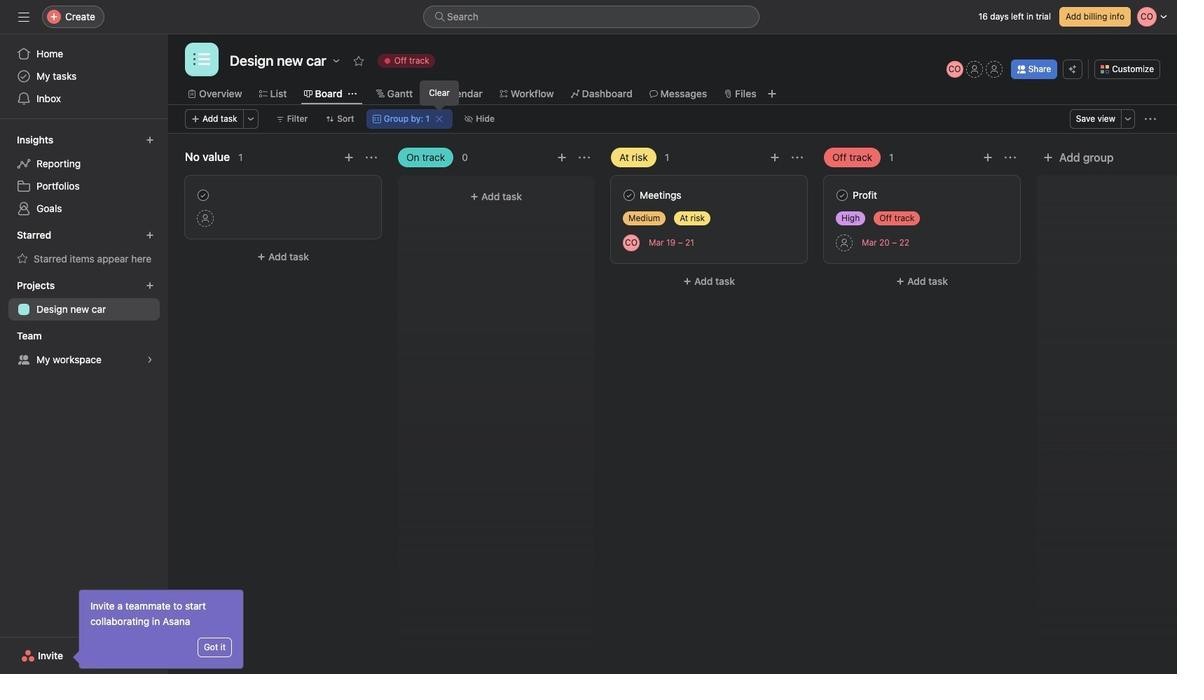 Task type: locate. For each thing, give the bounding box(es) containing it.
list box
[[423, 6, 760, 28]]

1 horizontal spatial mark complete image
[[834, 187, 851, 204]]

more actions image
[[1145, 114, 1156, 125], [366, 152, 377, 163], [1005, 152, 1016, 163]]

2 horizontal spatial mark complete checkbox
[[834, 187, 851, 204]]

1 horizontal spatial tooltip
[[421, 81, 458, 109]]

tooltip
[[421, 81, 458, 109], [75, 591, 243, 669]]

1 add task image from the left
[[343, 152, 355, 163]]

0 horizontal spatial mark complete checkbox
[[195, 187, 212, 204]]

0 horizontal spatial more actions image
[[366, 152, 377, 163]]

2 add task image from the left
[[982, 152, 994, 163]]

toggle assignee popover image
[[623, 234, 640, 251]]

1 horizontal spatial add task image
[[769, 152, 781, 163]]

add task image
[[343, 152, 355, 163], [982, 152, 994, 163]]

1 horizontal spatial more actions image
[[1005, 152, 1016, 163]]

0 horizontal spatial mark complete image
[[195, 187, 212, 204]]

add items to starred image
[[146, 231, 154, 240]]

0 horizontal spatial add task image
[[556, 152, 568, 163]]

add task image
[[556, 152, 568, 163], [769, 152, 781, 163]]

1 horizontal spatial mark complete checkbox
[[621, 187, 638, 204]]

1 horizontal spatial add task image
[[982, 152, 994, 163]]

0 horizontal spatial tooltip
[[75, 591, 243, 669]]

mark complete image
[[195, 187, 212, 204], [834, 187, 851, 204]]

1 add task image from the left
[[556, 152, 568, 163]]

manage project members image
[[946, 61, 963, 78]]

Mark complete checkbox
[[195, 187, 212, 204], [621, 187, 638, 204], [834, 187, 851, 204]]

1 mark complete image from the left
[[195, 187, 212, 204]]

clear image
[[435, 115, 444, 123]]

2 mark complete image from the left
[[834, 187, 851, 204]]

0 horizontal spatial add task image
[[343, 152, 355, 163]]



Task type: describe. For each thing, give the bounding box(es) containing it.
insights element
[[0, 128, 168, 223]]

tab actions image
[[348, 90, 356, 98]]

more actions image for second add task icon from left
[[1005, 152, 1016, 163]]

add tab image
[[766, 88, 777, 99]]

projects element
[[0, 273, 168, 324]]

2 add task image from the left
[[769, 152, 781, 163]]

list image
[[193, 51, 210, 68]]

1 vertical spatial tooltip
[[75, 591, 243, 669]]

mark complete image
[[621, 187, 638, 204]]

more options image
[[1124, 115, 1132, 123]]

add to starred image
[[353, 55, 364, 67]]

new project or portfolio image
[[146, 282, 154, 290]]

hide sidebar image
[[18, 11, 29, 22]]

more actions image for 2nd add task icon from the right
[[366, 152, 377, 163]]

ask ai image
[[1069, 65, 1077, 74]]

global element
[[0, 34, 168, 118]]

starred element
[[0, 223, 168, 273]]

0 vertical spatial tooltip
[[421, 81, 458, 109]]

new insights image
[[146, 136, 154, 144]]

see details, my workspace image
[[146, 356, 154, 364]]

2 horizontal spatial more actions image
[[1145, 114, 1156, 125]]

2 mark complete checkbox from the left
[[621, 187, 638, 204]]

1 mark complete checkbox from the left
[[195, 187, 212, 204]]

more actions image
[[246, 115, 255, 123]]

teams element
[[0, 324, 168, 374]]

3 mark complete checkbox from the left
[[834, 187, 851, 204]]



Task type: vqa. For each thing, say whether or not it's contained in the screenshot.
Global element
yes



